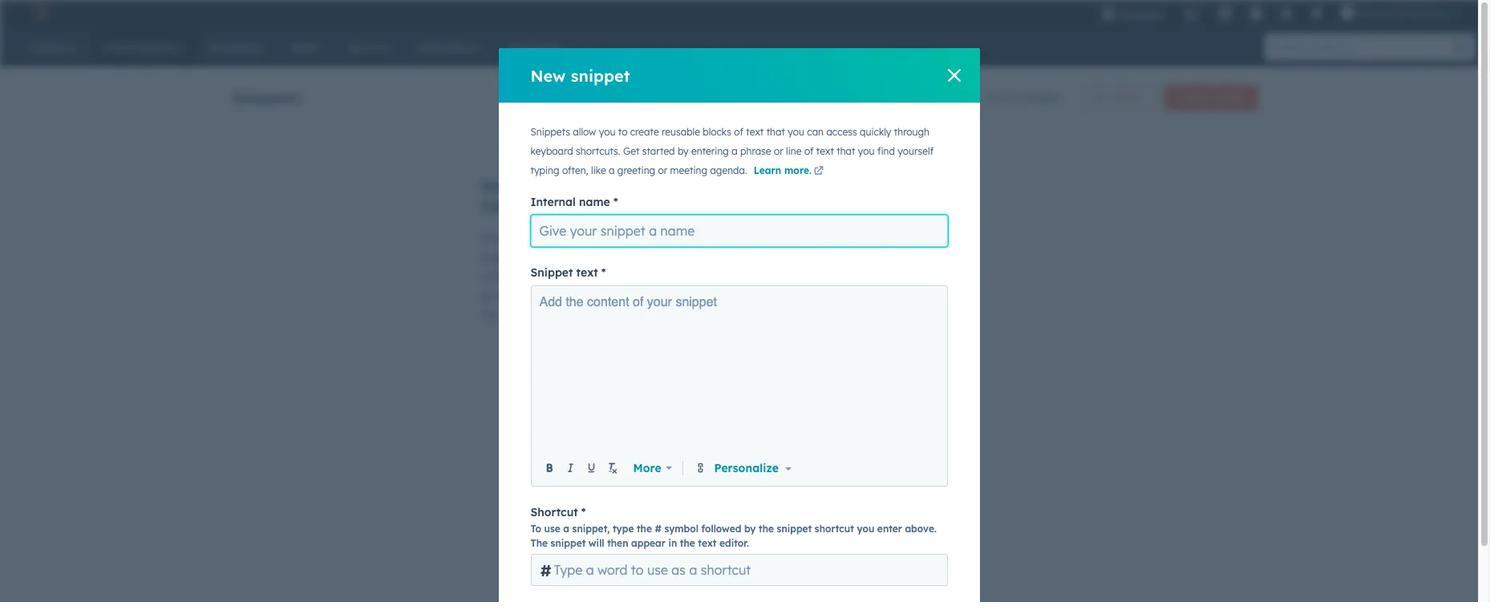 Task type: locate. For each thing, give the bounding box(es) containing it.
0 horizontal spatial emails
[[481, 289, 515, 303]]

dialog containing new snippet
[[499, 48, 980, 602]]

settings link
[[1270, 0, 1304, 26]]

1 horizontal spatial new
[[1092, 91, 1113, 103]]

5
[[1009, 91, 1016, 105]]

close image
[[948, 69, 961, 82]]

dialog
[[499, 48, 980, 602]]

learn more. link
[[754, 164, 826, 179]]

1 horizontal spatial or
[[774, 145, 784, 157]]

marketplaces button
[[1209, 0, 1243, 26]]

#
[[655, 523, 662, 535], [540, 560, 552, 580]]

shortcut to use a snippet, type the # symbol followed by the snippet shortcut you enter above. the snippet will then appear in the text editor.
[[531, 505, 937, 550]]

the right "followed"
[[759, 523, 774, 535]]

0 horizontal spatial create
[[481, 231, 516, 245]]

apoptosis studios button
[[1331, 0, 1471, 26]]

you inside shortcut to use a snippet, type the # symbol followed by the snippet shortcut you enter above. the snippet will then appear in the text editor.
[[857, 523, 875, 535]]

type
[[689, 289, 713, 303], [613, 523, 634, 535]]

new inside dialog
[[531, 65, 566, 85]]

0 vertical spatial type
[[689, 289, 713, 303]]

a right like
[[609, 164, 615, 176]]

marketplaces image
[[1219, 7, 1233, 22]]

1 horizontal spatial snippets
[[531, 126, 570, 138]]

hubspot image
[[29, 3, 48, 22]]

new snippet
[[531, 65, 630, 85]]

1 vertical spatial emails
[[549, 250, 584, 265]]

that down access
[[837, 145, 856, 157]]

in inside shortcut to use a snippet, type the # symbol followed by the snippet shortcut you enter above. the snippet will then appear in the text editor.
[[669, 538, 677, 550]]

the down symbol
[[680, 538, 695, 550]]

type up "then"
[[613, 523, 634, 535]]

2 horizontal spatial a
[[732, 145, 738, 157]]

and down logged
[[518, 289, 538, 303]]

your
[[586, 231, 609, 245], [565, 270, 589, 284], [647, 295, 672, 310]]

1 vertical spatial new
[[1092, 91, 1113, 103]]

create inside button
[[1179, 91, 1209, 103]]

1 horizontal spatial #
[[655, 523, 662, 535]]

emails up snippet text
[[549, 250, 584, 265]]

0 vertical spatial in
[[537, 250, 546, 265]]

and down without
[[589, 308, 609, 323]]

link opens in a new window image
[[814, 167, 824, 176]]

meeting
[[670, 164, 708, 176]]

1 horizontal spatial a
[[609, 164, 615, 176]]

0 horizontal spatial by
[[678, 145, 689, 157]]

shortcut
[[815, 523, 854, 535]]

snippet
[[571, 65, 630, 85], [1211, 91, 1245, 103], [676, 295, 717, 310], [777, 523, 812, 535], [551, 538, 586, 550]]

crm.
[[592, 270, 619, 284]]

snippets banner
[[232, 80, 1259, 111]]

in up snippet
[[537, 250, 546, 265]]

create right folder
[[1179, 91, 1209, 103]]

your up sent
[[586, 231, 609, 245]]

2 horizontal spatial in
[[669, 538, 677, 550]]

0 horizontal spatial in
[[537, 250, 546, 265]]

appear
[[631, 538, 666, 550]]

snippets
[[232, 87, 302, 107], [531, 126, 570, 138]]

1 vertical spatial #
[[540, 560, 552, 580]]

the left same
[[481, 308, 498, 323]]

to right sent
[[612, 250, 623, 265]]

new folder
[[1092, 91, 1142, 103]]

# up appear
[[655, 523, 662, 535]]

that
[[767, 126, 785, 138], [837, 145, 856, 157]]

1 vertical spatial snippets
[[531, 126, 570, 138]]

text up phrase
[[746, 126, 764, 138]]

0 vertical spatial emails
[[627, 176, 680, 196]]

new
[[531, 65, 566, 85], [1092, 91, 1113, 103]]

2 horizontal spatial emails
[[627, 176, 680, 196]]

create inside create shortcuts to your most common responses in emails sent to prospects and notes logged in your crm. quickly send emails and log notes without having to type the same thing over and over.
[[481, 231, 516, 245]]

create
[[1179, 91, 1209, 103], [481, 231, 516, 245]]

writing
[[565, 176, 622, 196]]

0 horizontal spatial type
[[613, 523, 634, 535]]

notes
[[537, 196, 581, 216], [481, 270, 510, 284], [561, 289, 590, 303]]

notes down the responses
[[481, 270, 510, 284]]

2 vertical spatial emails
[[481, 289, 515, 303]]

by down reusable
[[678, 145, 689, 157]]

# down the
[[540, 560, 552, 580]]

0 vertical spatial #
[[655, 523, 662, 535]]

0 vertical spatial new
[[531, 65, 566, 85]]

0 horizontal spatial new
[[531, 65, 566, 85]]

1 vertical spatial a
[[609, 164, 615, 176]]

blocks
[[703, 126, 732, 138]]

menu
[[1092, 0, 1471, 31]]

and down entering on the top left
[[685, 176, 715, 196]]

learn more.
[[754, 164, 812, 176]]

learn
[[754, 164, 782, 176]]

0 horizontal spatial #
[[540, 560, 552, 580]]

you left can
[[788, 126, 805, 138]]

1 horizontal spatial create
[[1179, 91, 1209, 103]]

you left enter
[[857, 523, 875, 535]]

new left folder
[[1092, 91, 1113, 103]]

yourself
[[898, 145, 934, 157]]

or down started
[[658, 164, 668, 176]]

calling icon button
[[1178, 2, 1205, 25]]

1 horizontal spatial type
[[689, 289, 713, 303]]

snippets inside banner
[[232, 87, 302, 107]]

the
[[566, 295, 584, 310], [481, 308, 498, 323], [637, 523, 652, 535], [759, 523, 774, 535], [680, 538, 695, 550]]

2 vertical spatial in
[[669, 538, 677, 550]]

1 vertical spatial by
[[744, 523, 756, 535]]

new up keyboard at the left
[[531, 65, 566, 85]]

add
[[540, 295, 562, 310]]

0 vertical spatial that
[[767, 126, 785, 138]]

access
[[827, 126, 857, 138]]

in down symbol
[[669, 538, 677, 550]]

more.
[[785, 164, 812, 176]]

snippets inside snippets allow you to create reusable blocks of text that you can access quickly through keyboard shortcuts. get started by entering a phrase or line of text that you find yourself typing often, like a greeting or meeting agenda.
[[531, 126, 570, 138]]

of
[[995, 91, 1006, 105], [734, 126, 744, 138], [805, 145, 814, 157], [633, 295, 644, 310]]

folder
[[1115, 91, 1142, 103]]

quickly
[[860, 126, 892, 138]]

and
[[685, 176, 715, 196], [681, 250, 702, 265], [518, 289, 538, 303], [589, 308, 609, 323]]

or left line
[[774, 145, 784, 157]]

0 vertical spatial create
[[1179, 91, 1209, 103]]

your down send
[[647, 295, 672, 310]]

of left "5"
[[995, 91, 1006, 105]]

1 horizontal spatial emails
[[549, 250, 584, 265]]

upgrade
[[1119, 8, 1164, 21]]

you up shortcuts. in the left of the page
[[599, 126, 616, 138]]

in
[[537, 250, 546, 265], [553, 270, 562, 284], [669, 538, 677, 550]]

1 vertical spatial or
[[658, 164, 668, 176]]

notes inside the "save time writing emails and taking notes"
[[537, 196, 581, 216]]

emails up same
[[481, 289, 515, 303]]

of down quickly at the left top
[[633, 295, 644, 310]]

personalize
[[714, 461, 779, 475]]

1 horizontal spatial in
[[553, 270, 562, 284]]

notes up over
[[561, 289, 590, 303]]

snippet,
[[572, 523, 610, 535]]

2 vertical spatial a
[[563, 523, 570, 535]]

text inside shortcut to use a snippet, type the # symbol followed by the snippet shortcut you enter above. the snippet will then appear in the text editor.
[[698, 538, 717, 550]]

and up send
[[681, 250, 702, 265]]

that up phrase
[[767, 126, 785, 138]]

notes up shortcuts
[[537, 196, 581, 216]]

through
[[894, 126, 930, 138]]

by up editor.
[[744, 523, 756, 535]]

a
[[732, 145, 738, 157], [609, 164, 615, 176], [563, 523, 570, 535]]

by
[[678, 145, 689, 157], [744, 523, 756, 535]]

new inside button
[[1092, 91, 1113, 103]]

save
[[481, 176, 520, 196]]

agenda.
[[710, 164, 747, 176]]

create snippet
[[1179, 91, 1245, 103]]

you
[[599, 126, 616, 138], [788, 126, 805, 138], [858, 145, 875, 157], [857, 523, 875, 535]]

create for create snippet
[[1179, 91, 1209, 103]]

type down send
[[689, 289, 713, 303]]

1 vertical spatial in
[[553, 270, 562, 284]]

in up log
[[553, 270, 562, 284]]

1 vertical spatial type
[[613, 523, 634, 535]]

of right line
[[805, 145, 814, 157]]

text
[[746, 126, 764, 138], [817, 145, 834, 157], [577, 266, 598, 280], [698, 538, 717, 550]]

started
[[642, 145, 675, 157]]

create up the responses
[[481, 231, 516, 245]]

emails down started
[[627, 176, 680, 196]]

calling icon image
[[1184, 8, 1199, 22]]

0 vertical spatial by
[[678, 145, 689, 157]]

type inside shortcut to use a snippet, type the # symbol followed by the snippet shortcut you enter above. the snippet will then appear in the text editor.
[[613, 523, 634, 535]]

thing
[[533, 308, 560, 323]]

0 horizontal spatial snippets
[[232, 87, 302, 107]]

0 vertical spatial notes
[[537, 196, 581, 216]]

Internal name text field
[[531, 215, 948, 247]]

None text field
[[540, 294, 939, 454]]

same
[[501, 308, 530, 323]]

2 vertical spatial notes
[[561, 289, 590, 303]]

2 vertical spatial your
[[647, 295, 672, 310]]

1 horizontal spatial by
[[744, 523, 756, 535]]

text down "followed"
[[698, 538, 717, 550]]

new for new snippet
[[531, 65, 566, 85]]

0 vertical spatial snippets
[[232, 87, 302, 107]]

emails
[[627, 176, 680, 196], [549, 250, 584, 265], [481, 289, 515, 303]]

0 horizontal spatial a
[[563, 523, 570, 535]]

help button
[[1243, 0, 1270, 26]]

a up agenda.
[[732, 145, 738, 157]]

1 vertical spatial create
[[481, 231, 516, 245]]

Type a word to use as a shortcut text field
[[531, 554, 948, 586]]

over
[[563, 308, 586, 323]]

your down sent
[[565, 270, 589, 284]]

to up get at the top of the page
[[618, 126, 628, 138]]

to down send
[[675, 289, 686, 303]]

snippet text
[[531, 266, 598, 280]]

a right 'use' in the bottom left of the page
[[563, 523, 570, 535]]

hubspot link
[[19, 3, 60, 22]]

to
[[618, 126, 628, 138], [571, 231, 582, 245], [612, 250, 623, 265], [675, 289, 686, 303]]

1 vertical spatial that
[[837, 145, 856, 157]]

create shortcuts to your most common responses in emails sent to prospects and notes logged in your crm. quickly send emails and log notes without having to type the same thing over and over.
[[481, 231, 713, 323]]



Task type: describe. For each thing, give the bounding box(es) containing it.
0 vertical spatial your
[[586, 231, 609, 245]]

1 vertical spatial your
[[565, 270, 589, 284]]

add the content of your snippet
[[540, 295, 717, 310]]

above.
[[905, 523, 937, 535]]

search button
[[1446, 34, 1476, 61]]

0
[[985, 91, 992, 105]]

quickly
[[622, 270, 661, 284]]

your inside dialog
[[647, 295, 672, 310]]

shortcut element
[[531, 554, 948, 586]]

save time writing emails and taking notes
[[481, 176, 715, 216]]

link opens in a new window image
[[814, 164, 824, 179]]

0 horizontal spatial that
[[767, 126, 785, 138]]

shortcuts
[[519, 231, 568, 245]]

editor.
[[720, 538, 749, 550]]

0 of 5 created
[[985, 91, 1059, 105]]

# inside shortcut element
[[540, 560, 552, 580]]

enter
[[878, 523, 902, 535]]

shortcuts.
[[576, 145, 621, 157]]

by inside shortcut to use a snippet, type the # symbol followed by the snippet shortcut you enter above. the snippet will then appear in the text editor.
[[744, 523, 756, 535]]

settings image
[[1280, 7, 1294, 22]]

time
[[525, 176, 560, 196]]

logged
[[513, 270, 549, 284]]

snippets for snippets
[[232, 87, 302, 107]]

responses
[[481, 250, 534, 265]]

internal name
[[531, 195, 610, 209]]

find
[[878, 145, 895, 157]]

the up appear
[[637, 523, 652, 535]]

apoptosis studios
[[1358, 6, 1447, 19]]

sent
[[587, 250, 609, 265]]

entering
[[692, 145, 729, 157]]

notifications button
[[1304, 0, 1331, 26]]

get
[[623, 145, 640, 157]]

snippet inside button
[[1211, 91, 1245, 103]]

tara schultz image
[[1341, 6, 1355, 20]]

a inside shortcut to use a snippet, type the # symbol followed by the snippet shortcut you enter above. the snippet will then appear in the text editor.
[[563, 523, 570, 535]]

keyboard
[[531, 145, 573, 157]]

of right blocks
[[734, 126, 744, 138]]

phrase
[[741, 145, 771, 157]]

type inside create shortcuts to your most common responses in emails sent to prospects and notes logged in your crm. quickly send emails and log notes without having to type the same thing over and over.
[[689, 289, 713, 303]]

emails inside the "save time writing emails and taking notes"
[[627, 176, 680, 196]]

having
[[636, 289, 672, 303]]

snippets for snippets allow you to create reusable blocks of text that you can access quickly through keyboard shortcuts. get started by entering a phrase or line of text that you find yourself typing often, like a greeting or meeting agenda.
[[531, 126, 570, 138]]

will
[[589, 538, 605, 550]]

often,
[[562, 164, 589, 176]]

common
[[642, 231, 689, 245]]

the right the add
[[566, 295, 584, 310]]

typing
[[531, 164, 560, 176]]

studios
[[1410, 6, 1447, 19]]

like
[[591, 164, 606, 176]]

apoptosis
[[1358, 6, 1408, 19]]

search image
[[1454, 40, 1468, 55]]

greeting
[[618, 164, 656, 176]]

0 horizontal spatial or
[[658, 164, 668, 176]]

prospects
[[626, 250, 678, 265]]

more button
[[623, 460, 683, 476]]

without
[[593, 289, 633, 303]]

to
[[531, 523, 542, 535]]

upgrade image
[[1102, 7, 1116, 22]]

create for create shortcuts to your most common responses in emails sent to prospects and notes logged in your crm. quickly send emails and log notes without having to type the same thing over and over.
[[481, 231, 516, 245]]

taking
[[481, 196, 533, 216]]

0 vertical spatial a
[[732, 145, 738, 157]]

content
[[587, 295, 629, 310]]

personalize button
[[711, 459, 795, 477]]

and inside the "save time writing emails and taking notes"
[[685, 176, 715, 196]]

snippets allow you to create reusable blocks of text that you can access quickly through keyboard shortcuts. get started by entering a phrase or line of text that you find yourself typing often, like a greeting or meeting agenda.
[[531, 126, 934, 176]]

1 vertical spatial notes
[[481, 270, 510, 284]]

over.
[[613, 308, 637, 323]]

symbol
[[665, 523, 699, 535]]

by inside snippets allow you to create reusable blocks of text that you can access quickly through keyboard shortcuts. get started by entering a phrase or line of text that you find yourself typing often, like a greeting or meeting agenda.
[[678, 145, 689, 157]]

allow
[[573, 126, 596, 138]]

name
[[579, 195, 610, 209]]

menu containing apoptosis studios
[[1092, 0, 1471, 31]]

help image
[[1249, 7, 1264, 22]]

to right shortcuts
[[571, 231, 582, 245]]

of inside snippets banner
[[995, 91, 1006, 105]]

log
[[542, 289, 558, 303]]

send
[[664, 270, 689, 284]]

new folder button
[[1079, 85, 1155, 111]]

1 horizontal spatial that
[[837, 145, 856, 157]]

to inside snippets allow you to create reusable blocks of text that you can access quickly through keyboard shortcuts. get started by entering a phrase or line of text that you find yourself typing often, like a greeting or meeting agenda.
[[618, 126, 628, 138]]

can
[[807, 126, 824, 138]]

followed
[[702, 523, 742, 535]]

create snippet button
[[1165, 85, 1259, 111]]

# inside shortcut to use a snippet, type the # symbol followed by the snippet shortcut you enter above. the snippet will then appear in the text editor.
[[655, 523, 662, 535]]

0 vertical spatial or
[[774, 145, 784, 157]]

the inside create shortcuts to your most common responses in emails sent to prospects and notes logged in your crm. quickly send emails and log notes without having to type the same thing over and over.
[[481, 308, 498, 323]]

use
[[544, 523, 561, 535]]

new for new folder
[[1092, 91, 1113, 103]]

line
[[786, 145, 802, 157]]

text down sent
[[577, 266, 598, 280]]

then
[[607, 538, 629, 550]]

created
[[1019, 91, 1059, 105]]

most
[[612, 231, 639, 245]]

text up link opens in a new window icon
[[817, 145, 834, 157]]

Search HubSpot search field
[[1265, 34, 1462, 61]]

notifications image
[[1310, 7, 1325, 22]]

create
[[630, 126, 659, 138]]

none text field inside dialog
[[540, 294, 939, 454]]

shortcut
[[531, 505, 578, 520]]

internal
[[531, 195, 576, 209]]

you left find
[[858, 145, 875, 157]]

reusable
[[662, 126, 700, 138]]

the
[[531, 538, 548, 550]]

snippet
[[531, 266, 573, 280]]

more
[[633, 461, 662, 475]]



Task type: vqa. For each thing, say whether or not it's contained in the screenshot.
New folder BUTTON
yes



